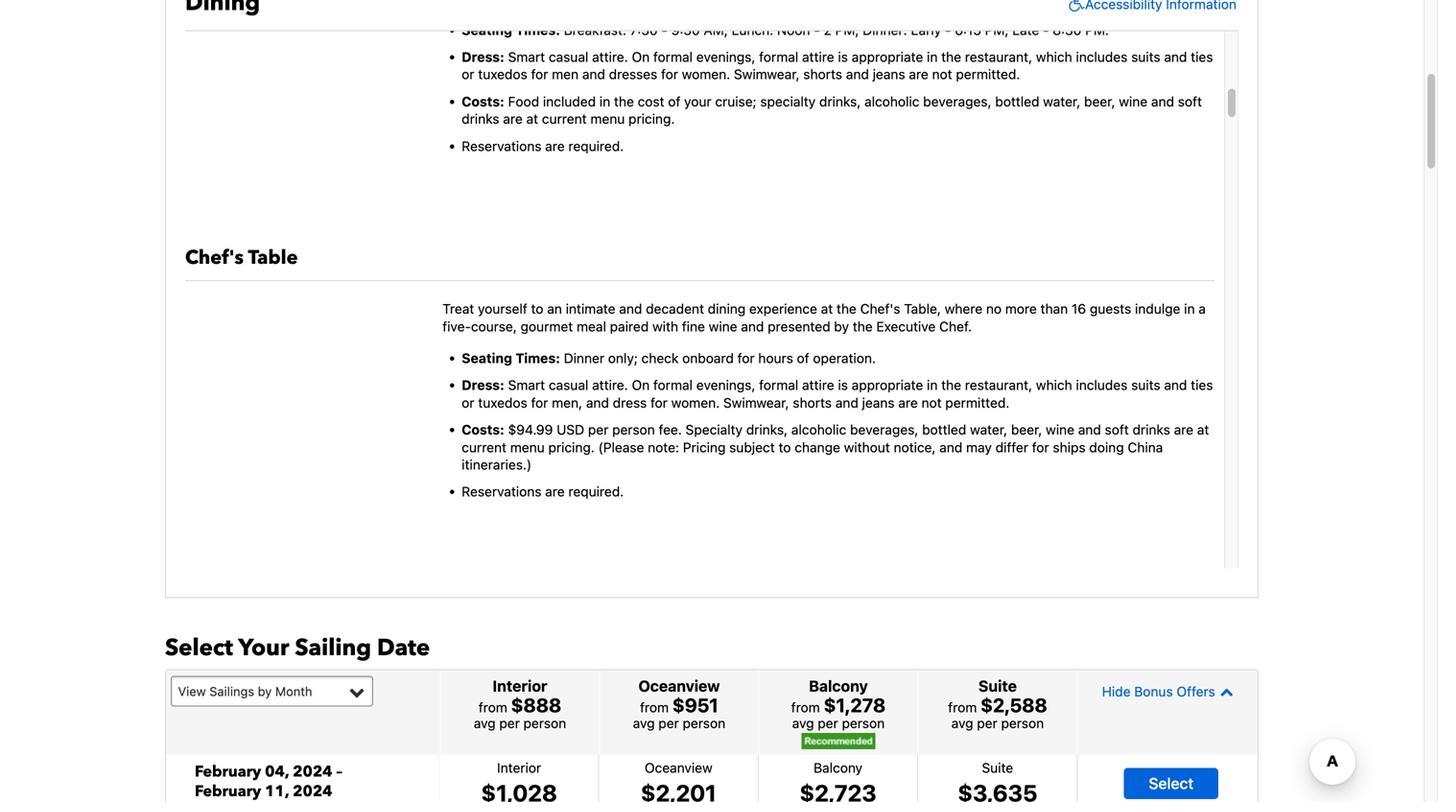 Task type: locate. For each thing, give the bounding box(es) containing it.
not for water,
[[922, 395, 942, 411]]

chef's inside treat yourself to an intimate and decadent dining experience at the chef's table, where no more than 16 guests indulge in a five-course, gourmet meal paired with fine wine and presented by the executive chef.
[[861, 301, 901, 317]]

smart inside smart casual attire. on formal evenings, formal attire is appropriate in the restaurant, which includes suits and ties or tuxedos for men, and dress for women. swimwear, shorts and jeans are not permitted.
[[508, 377, 545, 393]]

and
[[1165, 49, 1188, 65], [583, 66, 606, 82], [846, 66, 870, 82], [1152, 93, 1175, 109], [619, 301, 643, 317], [741, 319, 764, 334], [1165, 377, 1188, 393], [586, 395, 609, 411], [836, 395, 859, 411], [1079, 422, 1102, 438], [940, 439, 963, 455]]

1 vertical spatial wine
[[709, 319, 738, 334]]

which
[[1037, 49, 1073, 65], [1037, 377, 1073, 393]]

0 vertical spatial bottled
[[996, 93, 1040, 109]]

2 pm, from the left
[[985, 22, 1009, 38]]

1 ties from the top
[[1191, 49, 1214, 65]]

4 from from the left
[[949, 700, 977, 715]]

1 reservations are required. from the top
[[462, 138, 624, 154]]

0 vertical spatial pricing.
[[629, 111, 675, 127]]

2 appropriate from the top
[[852, 377, 924, 393]]

includes inside smart casual attire. on formal evenings, formal attire is appropriate in the restaurant, which includes suits and ties or tuxedos for men, and dress for women. swimwear, shorts and jeans are not permitted.
[[1076, 377, 1128, 393]]

2 reservations from the top
[[462, 484, 542, 500]]

0 vertical spatial reservations are required.
[[462, 138, 624, 154]]

by left month
[[258, 684, 272, 699]]

swimwear, for cruise;
[[734, 66, 800, 82]]

current
[[542, 111, 587, 127], [462, 439, 507, 455]]

permitted.
[[956, 66, 1021, 82], [946, 395, 1010, 411]]

intimate
[[566, 301, 616, 317]]

avg left the $888 on the bottom left of page
[[474, 715, 496, 731]]

0 horizontal spatial of
[[668, 93, 681, 109]]

water, down 8:30
[[1044, 93, 1081, 109]]

1 vertical spatial pricing.
[[549, 439, 595, 455]]

balcony down recommended image
[[814, 760, 863, 776]]

from inside balcony from $1,278 avg per person
[[792, 700, 821, 715]]

or for smart casual attire. on formal evenings, formal attire is appropriate in the restaurant, which includes suits and ties or tuxedos for men and dresses for women. swimwear, shorts and jeans are not permitted.
[[462, 66, 475, 82]]

1 horizontal spatial pricing.
[[629, 111, 675, 127]]

restaurant, inside smart casual attire. on formal evenings, formal attire is appropriate in the restaurant, which includes suits and ties or tuxedos for men, and dress for women. swimwear, shorts and jeans are not permitted.
[[966, 377, 1033, 393]]

0 vertical spatial by
[[835, 319, 850, 334]]

4 avg from the left
[[952, 715, 974, 731]]

menu down included
[[591, 111, 625, 127]]

drinks
[[462, 111, 500, 127], [1133, 422, 1171, 438]]

drinks,
[[820, 93, 861, 109], [747, 422, 788, 438]]

current down included
[[542, 111, 587, 127]]

includes
[[1076, 49, 1128, 65], [1076, 377, 1128, 393]]

0 vertical spatial seating
[[462, 22, 513, 38]]

jeans for bottled
[[863, 395, 895, 411]]

smart for men
[[508, 49, 545, 65]]

soft inside food included in the cost of your cruise; specialty drinks, alcoholic beverages, bottled water, beer, wine and soft drinks are at current menu pricing.
[[1179, 93, 1203, 109]]

swimwear, up subject on the bottom of page
[[724, 395, 790, 411]]

evenings, down onboard
[[697, 377, 756, 393]]

from up recommended image
[[792, 700, 821, 715]]

0 horizontal spatial drinks,
[[747, 422, 788, 438]]

2 is from the top
[[838, 377, 848, 393]]

swimwear, for alcoholic
[[724, 395, 790, 411]]

restaurant, inside the smart casual attire. on formal evenings, formal attire is appropriate in the restaurant, which includes suits and ties or tuxedos for men and dresses for women. swimwear, shorts and jeans are not permitted.
[[966, 49, 1033, 65]]

required. down included
[[569, 138, 624, 154]]

appropriate down dinner:
[[852, 49, 924, 65]]

dinner
[[564, 350, 605, 366]]

restaurant, down late on the top
[[966, 49, 1033, 65]]

am,
[[704, 22, 728, 38]]

0 vertical spatial includes
[[1076, 49, 1128, 65]]

0 horizontal spatial pricing.
[[549, 439, 595, 455]]

beverages, down 6:15
[[924, 93, 992, 109]]

by inside treat yourself to an intimate and decadent dining experience at the chef's table, where no more than 16 guests indulge in a five-course, gourmet meal paired with fine wine and presented by the executive chef.
[[835, 319, 850, 334]]

2 vertical spatial at
[[1198, 422, 1210, 438]]

dining
[[708, 301, 746, 317]]

2 dress: from the top
[[462, 377, 505, 393]]

1 vertical spatial dress:
[[462, 377, 505, 393]]

women. up your
[[682, 66, 731, 82]]

times: for dinner only; check onboard for hours of operation.
[[516, 350, 560, 366]]

1 horizontal spatial bottled
[[996, 93, 1040, 109]]

balcony up recommended image
[[809, 677, 869, 695]]

casual up the men,
[[549, 377, 589, 393]]

formal down seating times: dinner only; check onboard for hours of operation.
[[654, 377, 693, 393]]

suits inside the smart casual attire. on formal evenings, formal attire is appropriate in the restaurant, which includes suits and ties or tuxedos for men and dresses for women. swimwear, shorts and jeans are not permitted.
[[1132, 49, 1161, 65]]

reservations are required.
[[462, 138, 624, 154], [462, 484, 624, 500]]

0 vertical spatial to
[[531, 301, 544, 317]]

at
[[527, 111, 539, 127], [821, 301, 833, 317], [1198, 422, 1210, 438]]

1 vertical spatial beer,
[[1012, 422, 1043, 438]]

0 vertical spatial costs:
[[462, 93, 505, 109]]

2 restaurant, from the top
[[966, 377, 1033, 393]]

avg for $951
[[633, 715, 655, 731]]

per inside suite from $2,588 avg per person
[[978, 715, 998, 731]]

food
[[508, 93, 540, 109]]

select
[[165, 632, 233, 664], [1149, 775, 1194, 793]]

jeans up without
[[863, 395, 895, 411]]

2 times: from the top
[[516, 350, 560, 366]]

0 vertical spatial restaurant,
[[966, 49, 1033, 65]]

alcoholic down the smart casual attire. on formal evenings, formal attire is appropriate in the restaurant, which includes suits and ties or tuxedos for men and dresses for women. swimwear, shorts and jeans are not permitted.
[[865, 93, 920, 109]]

0 vertical spatial current
[[542, 111, 587, 127]]

of right hours
[[797, 350, 810, 366]]

1 horizontal spatial drinks
[[1133, 422, 1171, 438]]

person inside suite from $2,588 avg per person
[[1002, 715, 1045, 731]]

1 restaurant, from the top
[[966, 49, 1033, 65]]

pricing. down usd
[[549, 439, 595, 455]]

0 vertical spatial women.
[[682, 66, 731, 82]]

seating times: breakfast: 7:30 - 9:30 am, lunch: noon - 2 pm, dinner: early - 6:15 pm, late - 8:30 pm.
[[462, 22, 1110, 38]]

tuxedos for $94.99
[[478, 395, 528, 411]]

tuxedos up food
[[478, 66, 528, 82]]

1 horizontal spatial pm,
[[985, 22, 1009, 38]]

soft inside $94.99 usd per person fee. specialty drinks, alcoholic beverages, bottled water, beer, wine and soft drinks are at current menu pricing. (please note: pricing subject to change without notice, and may differ for ships doing china itineraries.)
[[1105, 422, 1130, 438]]

0 horizontal spatial water,
[[971, 422, 1008, 438]]

in inside food included in the cost of your cruise; specialty drinks, alcoholic beverages, bottled water, beer, wine and soft drinks are at current menu pricing.
[[600, 93, 611, 109]]

1 avg from the left
[[474, 715, 496, 731]]

required. for (please
[[569, 484, 624, 500]]

0 vertical spatial casual
[[549, 49, 589, 65]]

(please
[[599, 439, 644, 455]]

to right subject on the bottom of page
[[779, 439, 791, 455]]

shorts up food included in the cost of your cruise; specialty drinks, alcoholic beverages, bottled water, beer, wine and soft drinks are at current menu pricing. at the top of the page
[[804, 66, 843, 82]]

late
[[1013, 22, 1040, 38]]

1 vertical spatial attire
[[803, 377, 835, 393]]

0 horizontal spatial menu
[[511, 439, 545, 455]]

1 vertical spatial is
[[838, 377, 848, 393]]

1 vertical spatial reservations
[[462, 484, 542, 500]]

0 vertical spatial reservations
[[462, 138, 542, 154]]

the
[[942, 49, 962, 65], [614, 93, 634, 109], [837, 301, 857, 317], [853, 319, 873, 334], [942, 377, 962, 393]]

6:15
[[955, 22, 982, 38]]

1 vertical spatial drinks
[[1133, 422, 1171, 438]]

1 appropriate from the top
[[852, 49, 924, 65]]

of right cost
[[668, 93, 681, 109]]

0 horizontal spatial beer,
[[1012, 422, 1043, 438]]

is for -
[[838, 49, 848, 65]]

costs:
[[462, 93, 505, 109], [462, 422, 505, 438]]

1 vertical spatial current
[[462, 439, 507, 455]]

1 seating from the top
[[462, 22, 513, 38]]

1 vertical spatial at
[[821, 301, 833, 317]]

2 from from the left
[[640, 700, 669, 715]]

noon
[[778, 22, 811, 38]]

specialty
[[761, 93, 816, 109]]

1 vertical spatial not
[[922, 395, 942, 411]]

1 horizontal spatial menu
[[591, 111, 625, 127]]

2 suits from the top
[[1132, 377, 1161, 393]]

1 or from the top
[[462, 66, 475, 82]]

2 attire. from the top
[[592, 377, 628, 393]]

1 casual from the top
[[549, 49, 589, 65]]

0 vertical spatial on
[[632, 49, 650, 65]]

attire down operation.
[[803, 377, 835, 393]]

1 vertical spatial costs:
[[462, 422, 505, 438]]

1 vertical spatial swimwear,
[[724, 395, 790, 411]]

seating up food
[[462, 22, 513, 38]]

permitted. up may at bottom right
[[946, 395, 1010, 411]]

which for wine
[[1037, 377, 1073, 393]]

pm, right 6:15
[[985, 22, 1009, 38]]

or inside the smart casual attire. on formal evenings, formal attire is appropriate in the restaurant, which includes suits and ties or tuxedos for men and dresses for women. swimwear, shorts and jeans are not permitted.
[[462, 66, 475, 82]]

alcoholic
[[865, 93, 920, 109], [792, 422, 847, 438]]

- right late on the top
[[1043, 22, 1050, 38]]

select for select
[[1149, 775, 1194, 793]]

water,
[[1044, 93, 1081, 109], [971, 422, 1008, 438]]

shorts inside the smart casual attire. on formal evenings, formal attire is appropriate in the restaurant, which includes suits and ties or tuxedos for men and dresses for women. swimwear, shorts and jeans are not permitted.
[[804, 66, 843, 82]]

in inside the smart casual attire. on formal evenings, formal attire is appropriate in the restaurant, which includes suits and ties or tuxedos for men and dresses for women. swimwear, shorts and jeans are not permitted.
[[927, 49, 938, 65]]

menu down $94.99
[[511, 439, 545, 455]]

1 vertical spatial oceanview
[[645, 760, 713, 776]]

0 vertical spatial jeans
[[873, 66, 906, 82]]

-
[[662, 22, 668, 38], [814, 22, 820, 38], [945, 22, 952, 38], [1043, 22, 1050, 38]]

1 vertical spatial chef's
[[861, 301, 901, 317]]

women. inside the smart casual attire. on formal evenings, formal attire is appropriate in the restaurant, which includes suits and ties or tuxedos for men and dresses for women. swimwear, shorts and jeans are not permitted.
[[682, 66, 731, 82]]

0 vertical spatial wine
[[1120, 93, 1148, 109]]

current inside food included in the cost of your cruise; specialty drinks, alcoholic beverages, bottled water, beer, wine and soft drinks are at current menu pricing.
[[542, 111, 587, 127]]

times:
[[516, 22, 560, 38], [516, 350, 560, 366]]

beer, inside $94.99 usd per person fee. specialty drinks, alcoholic beverages, bottled water, beer, wine and soft drinks are at current menu pricing. (please note: pricing subject to change without notice, and may differ for ships doing china itineraries.)
[[1012, 422, 1043, 438]]

2 vertical spatial wine
[[1046, 422, 1075, 438]]

for right dress
[[651, 395, 668, 411]]

costs: left food
[[462, 93, 505, 109]]

1 vertical spatial soft
[[1105, 422, 1130, 438]]

1 horizontal spatial at
[[821, 301, 833, 317]]

1 - from the left
[[662, 22, 668, 38]]

on inside the smart casual attire. on formal evenings, formal attire is appropriate in the restaurant, which includes suits and ties or tuxedos for men and dresses for women. swimwear, shorts and jeans are not permitted.
[[632, 49, 650, 65]]

2 avg from the left
[[633, 715, 655, 731]]

1 horizontal spatial alcoholic
[[865, 93, 920, 109]]

on up dress
[[632, 377, 650, 393]]

for up cost
[[661, 66, 679, 82]]

oceanview inside oceanview from $951 avg per person
[[639, 677, 720, 695]]

required. down (please
[[569, 484, 624, 500]]

which down 8:30
[[1037, 49, 1073, 65]]

attire inside the smart casual attire. on formal evenings, formal attire is appropriate in the restaurant, which includes suits and ties or tuxedos for men and dresses for women. swimwear, shorts and jeans are not permitted.
[[803, 49, 835, 65]]

1 smart from the top
[[508, 49, 545, 65]]

2 which from the top
[[1037, 377, 1073, 393]]

at inside food included in the cost of your cruise; specialty drinks, alcoholic beverages, bottled water, beer, wine and soft drinks are at current menu pricing.
[[527, 111, 539, 127]]

1 vertical spatial suits
[[1132, 377, 1161, 393]]

reservations are required. for at
[[462, 138, 624, 154]]

from inside suite from $2,588 avg per person
[[949, 700, 977, 715]]

is for operation.
[[838, 377, 848, 393]]

2 smart from the top
[[508, 377, 545, 393]]

by up operation.
[[835, 319, 850, 334]]

1 dress: from the top
[[462, 49, 505, 65]]

which up the ships
[[1037, 377, 1073, 393]]

treat
[[443, 301, 474, 317]]

doing
[[1090, 439, 1125, 455]]

times: up men
[[516, 22, 560, 38]]

1 vertical spatial appropriate
[[852, 377, 924, 393]]

pricing. inside food included in the cost of your cruise; specialty drinks, alcoholic beverages, bottled water, beer, wine and soft drinks are at current menu pricing.
[[629, 111, 675, 127]]

reservations down itineraries.)
[[462, 484, 542, 500]]

table
[[248, 245, 298, 271]]

formal down hours
[[759, 377, 799, 393]]

0 vertical spatial beer,
[[1085, 93, 1116, 109]]

women. for specialty
[[672, 395, 720, 411]]

smart inside the smart casual attire. on formal evenings, formal attire is appropriate in the restaurant, which includes suits and ties or tuxedos for men and dresses for women. swimwear, shorts and jeans are not permitted.
[[508, 49, 545, 65]]

permitted. inside smart casual attire. on formal evenings, formal attire is appropriate in the restaurant, which includes suits and ties or tuxedos for men, and dress for women. swimwear, shorts and jeans are not permitted.
[[946, 395, 1010, 411]]

casual up men
[[549, 49, 589, 65]]

balcony from $1,278 avg per person
[[792, 677, 886, 731]]

bottled up notice,
[[923, 422, 967, 438]]

includes inside the smart casual attire. on formal evenings, formal attire is appropriate in the restaurant, which includes suits and ties or tuxedos for men and dresses for women. swimwear, shorts and jeans are not permitted.
[[1076, 49, 1128, 65]]

tuxedos inside smart casual attire. on formal evenings, formal attire is appropriate in the restaurant, which includes suits and ties or tuxedos for men, and dress for women. swimwear, shorts and jeans are not permitted.
[[478, 395, 528, 411]]

0 vertical spatial tuxedos
[[478, 66, 528, 82]]

smart up food
[[508, 49, 545, 65]]

no
[[987, 301, 1002, 317]]

- left 2
[[814, 22, 820, 38]]

on up dresses
[[632, 49, 650, 65]]

to inside $94.99 usd per person fee. specialty drinks, alcoholic beverages, bottled water, beer, wine and soft drinks are at current menu pricing. (please note: pricing subject to change without notice, and may differ for ships doing china itineraries.)
[[779, 439, 791, 455]]

0 vertical spatial smart
[[508, 49, 545, 65]]

fee.
[[659, 422, 682, 438]]

1 horizontal spatial beverages,
[[924, 93, 992, 109]]

2 attire from the top
[[803, 377, 835, 393]]

reservations
[[462, 138, 542, 154], [462, 484, 542, 500]]

bottled down late on the top
[[996, 93, 1040, 109]]

avg
[[474, 715, 496, 731], [633, 715, 655, 731], [793, 715, 815, 731], [952, 715, 974, 731]]

bottled
[[996, 93, 1040, 109], [923, 422, 967, 438]]

attire for -
[[803, 49, 835, 65]]

menu
[[591, 111, 625, 127], [511, 439, 545, 455]]

1 from from the left
[[479, 700, 508, 715]]

from left the $888 on the bottom left of page
[[479, 700, 508, 715]]

attire inside smart casual attire. on formal evenings, formal attire is appropriate in the restaurant, which includes suits and ties or tuxedos for men, and dress for women. swimwear, shorts and jeans are not permitted.
[[803, 377, 835, 393]]

jeans inside the smart casual attire. on formal evenings, formal attire is appropriate in the restaurant, which includes suits and ties or tuxedos for men and dresses for women. swimwear, shorts and jeans are not permitted.
[[873, 66, 906, 82]]

drinks, up subject on the bottom of page
[[747, 422, 788, 438]]

by
[[835, 319, 850, 334], [258, 684, 272, 699]]

are
[[909, 66, 929, 82], [503, 111, 523, 127], [545, 138, 565, 154], [899, 395, 918, 411], [1175, 422, 1194, 438], [545, 484, 565, 500]]

0 vertical spatial swimwear,
[[734, 66, 800, 82]]

per
[[588, 422, 609, 438], [500, 715, 520, 731], [659, 715, 679, 731], [818, 715, 839, 731], [978, 715, 998, 731]]

includes up doing
[[1076, 377, 1128, 393]]

from for $2,588
[[949, 700, 977, 715]]

person inside "interior from $888 avg per person"
[[524, 715, 567, 731]]

permitted. for beer,
[[946, 395, 1010, 411]]

for left the ships
[[1033, 439, 1050, 455]]

table,
[[905, 301, 942, 317]]

not for alcoholic
[[933, 66, 953, 82]]

attire. inside the smart casual attire. on formal evenings, formal attire is appropriate in the restaurant, which includes suits and ties or tuxedos for men and dresses for women. swimwear, shorts and jeans are not permitted.
[[592, 49, 628, 65]]

jeans for drinks,
[[873, 66, 906, 82]]

0 vertical spatial menu
[[591, 111, 625, 127]]

- right the '7:30'
[[662, 22, 668, 38]]

seating down course,
[[462, 350, 513, 366]]

0 horizontal spatial bottled
[[923, 422, 967, 438]]

evenings,
[[697, 49, 756, 65], [697, 377, 756, 393]]

0 horizontal spatial select
[[165, 632, 233, 664]]

1 vertical spatial smart
[[508, 377, 545, 393]]

appropriate down operation.
[[852, 377, 924, 393]]

2 reservations are required. from the top
[[462, 484, 624, 500]]

1 suits from the top
[[1132, 49, 1161, 65]]

attire. inside smart casual attire. on formal evenings, formal attire is appropriate in the restaurant, which includes suits and ties or tuxedos for men, and dress for women. swimwear, shorts and jeans are not permitted.
[[592, 377, 628, 393]]

from inside oceanview from $951 avg per person
[[640, 700, 669, 715]]

from inside "interior from $888 avg per person"
[[479, 700, 508, 715]]

1 vertical spatial to
[[779, 439, 791, 455]]

suite for suite
[[982, 760, 1014, 776]]

suits for wine
[[1132, 49, 1161, 65]]

0 vertical spatial beverages,
[[924, 93, 992, 109]]

jeans down dinner:
[[873, 66, 906, 82]]

in left a
[[1185, 301, 1196, 317]]

beverages, up without
[[850, 422, 919, 438]]

2 casual from the top
[[549, 377, 589, 393]]

or for smart casual attire. on formal evenings, formal attire is appropriate in the restaurant, which includes suits and ties or tuxedos for men, and dress for women. swimwear, shorts and jeans are not permitted.
[[462, 395, 475, 411]]

is down operation.
[[838, 377, 848, 393]]

attire. up dresses
[[592, 49, 628, 65]]

select your sailing date
[[165, 632, 430, 664]]

executive
[[877, 319, 936, 334]]

only;
[[608, 350, 638, 366]]

1 vertical spatial seating
[[462, 350, 513, 366]]

evenings, down am,
[[697, 49, 756, 65]]

attire for operation.
[[803, 377, 835, 393]]

current up itineraries.)
[[462, 439, 507, 455]]

reservations down food
[[462, 138, 542, 154]]

not up notice,
[[922, 395, 942, 411]]

2 includes from the top
[[1076, 377, 1128, 393]]

evenings, inside the smart casual attire. on formal evenings, formal attire is appropriate in the restaurant, which includes suits and ties or tuxedos for men and dresses for women. swimwear, shorts and jeans are not permitted.
[[697, 49, 756, 65]]

select for select your sailing date
[[165, 632, 233, 664]]

costs: up itineraries.)
[[462, 422, 505, 438]]

4 - from the left
[[1043, 22, 1050, 38]]

which for bottled
[[1037, 49, 1073, 65]]

are inside $94.99 usd per person fee. specialty drinks, alcoholic beverages, bottled water, beer, wine and soft drinks are at current menu pricing. (please note: pricing subject to change without notice, and may differ for ships doing china itineraries.)
[[1175, 422, 1194, 438]]

are inside food included in the cost of your cruise; specialty drinks, alcoholic beverages, bottled water, beer, wine and soft drinks are at current menu pricing.
[[503, 111, 523, 127]]

chef's
[[185, 245, 244, 271], [861, 301, 901, 317]]

2 costs: from the top
[[462, 422, 505, 438]]

restaurant,
[[966, 49, 1033, 65], [966, 377, 1033, 393]]

on for dress
[[632, 377, 650, 393]]

avg left $2,588
[[952, 715, 974, 731]]

3 from from the left
[[792, 700, 821, 715]]

1 attire from the top
[[803, 49, 835, 65]]

permitted. inside the smart casual attire. on formal evenings, formal attire is appropriate in the restaurant, which includes suits and ties or tuxedos for men and dresses for women. swimwear, shorts and jeans are not permitted.
[[956, 66, 1021, 82]]

paired
[[610, 319, 649, 334]]

attire down 2
[[803, 49, 835, 65]]

attire. up dress
[[592, 377, 628, 393]]

or inside smart casual attire. on formal evenings, formal attire is appropriate in the restaurant, which includes suits and ties or tuxedos for men, and dress for women. swimwear, shorts and jeans are not permitted.
[[462, 395, 475, 411]]

0 horizontal spatial pm,
[[836, 22, 860, 38]]

0 horizontal spatial to
[[531, 301, 544, 317]]

1 includes from the top
[[1076, 49, 1128, 65]]

is up food included in the cost of your cruise; specialty drinks, alcoholic beverages, bottled water, beer, wine and soft drinks are at current menu pricing. at the top of the page
[[838, 49, 848, 65]]

offers
[[1177, 684, 1216, 700]]

pricing. down cost
[[629, 111, 675, 127]]

1 vertical spatial suite
[[982, 760, 1014, 776]]

select down hide bonus offers link
[[1149, 775, 1194, 793]]

per for $888
[[500, 715, 520, 731]]

tuxedos inside the smart casual attire. on formal evenings, formal attire is appropriate in the restaurant, which includes suits and ties or tuxedos for men and dresses for women. swimwear, shorts and jeans are not permitted.
[[478, 66, 528, 82]]

avg inside oceanview from $951 avg per person
[[633, 715, 655, 731]]

1 costs: from the top
[[462, 93, 505, 109]]

with
[[653, 319, 679, 334]]

1 vertical spatial times:
[[516, 350, 560, 366]]

ties inside the smart casual attire. on formal evenings, formal attire is appropriate in the restaurant, which includes suits and ties or tuxedos for men and dresses for women. swimwear, shorts and jeans are not permitted.
[[1191, 49, 1214, 65]]

avg inside "interior from $888 avg per person"
[[474, 715, 496, 731]]

1 vertical spatial tuxedos
[[478, 395, 528, 411]]

1 vertical spatial reservations are required.
[[462, 484, 624, 500]]

chef's up "executive"
[[861, 301, 901, 317]]

avg left $951
[[633, 715, 655, 731]]

the inside food included in the cost of your cruise; specialty drinks, alcoholic beverages, bottled water, beer, wine and soft drinks are at current menu pricing.
[[614, 93, 634, 109]]

beer, inside food included in the cost of your cruise; specialty drinks, alcoholic beverages, bottled water, beer, wine and soft drinks are at current menu pricing.
[[1085, 93, 1116, 109]]

of
[[668, 93, 681, 109], [797, 350, 810, 366]]

1 horizontal spatial beer,
[[1085, 93, 1116, 109]]

ships
[[1053, 439, 1086, 455]]

avg up recommended image
[[793, 715, 815, 731]]

to left an
[[531, 301, 544, 317]]

beer, down pm.
[[1085, 93, 1116, 109]]

suite inside suite from $2,588 avg per person
[[979, 677, 1017, 695]]

permitted. for beverages,
[[956, 66, 1021, 82]]

food included in the cost of your cruise; specialty drinks, alcoholic beverages, bottled water, beer, wine and soft drinks are at current menu pricing.
[[462, 93, 1203, 127]]

balcony inside balcony from $1,278 avg per person
[[809, 677, 869, 695]]

1 vertical spatial permitted.
[[946, 395, 1010, 411]]

not inside the smart casual attire. on formal evenings, formal attire is appropriate in the restaurant, which includes suits and ties or tuxedos for men and dresses for women. swimwear, shorts and jeans are not permitted.
[[933, 66, 953, 82]]

dress:
[[462, 49, 505, 65], [462, 377, 505, 393]]

0 vertical spatial at
[[527, 111, 539, 127]]

reservations are required. down itineraries.)
[[462, 484, 624, 500]]

casual inside smart casual attire. on formal evenings, formal attire is appropriate in the restaurant, which includes suits and ties or tuxedos for men, and dress for women. swimwear, shorts and jeans are not permitted.
[[549, 377, 589, 393]]

0 vertical spatial required.
[[569, 138, 624, 154]]

times: down 'gourmet' at the top
[[516, 350, 560, 366]]

0 vertical spatial chef's
[[185, 245, 244, 271]]

reservations are required. for pricing.
[[462, 484, 624, 500]]

1 vertical spatial water,
[[971, 422, 1008, 438]]

tuxedos for food
[[478, 66, 528, 82]]

1 vertical spatial evenings,
[[697, 377, 756, 393]]

1 vertical spatial includes
[[1076, 377, 1128, 393]]

avg inside suite from $2,588 avg per person
[[952, 715, 974, 731]]

in up notice,
[[927, 377, 938, 393]]

2 required. from the top
[[569, 484, 624, 500]]

from for $951
[[640, 700, 669, 715]]

per inside $94.99 usd per person fee. specialty drinks, alcoholic beverages, bottled water, beer, wine and soft drinks are at current menu pricing. (please note: pricing subject to change without notice, and may differ for ships doing china itineraries.)
[[588, 422, 609, 438]]

2 or from the top
[[462, 395, 475, 411]]

which inside smart casual attire. on formal evenings, formal attire is appropriate in the restaurant, which includes suits and ties or tuxedos for men, and dress for women. swimwear, shorts and jeans are not permitted.
[[1037, 377, 1073, 393]]

appropriate inside the smart casual attire. on formal evenings, formal attire is appropriate in the restaurant, which includes suits and ties or tuxedos for men and dresses for women. swimwear, shorts and jeans are not permitted.
[[852, 49, 924, 65]]

1 reservations from the top
[[462, 138, 542, 154]]

per for $2,588
[[978, 715, 998, 731]]

which inside the smart casual attire. on formal evenings, formal attire is appropriate in the restaurant, which includes suits and ties or tuxedos for men and dresses for women. swimwear, shorts and jeans are not permitted.
[[1037, 49, 1073, 65]]

drinks, inside $94.99 usd per person fee. specialty drinks, alcoholic beverages, bottled water, beer, wine and soft drinks are at current menu pricing. (please note: pricing subject to change without notice, and may differ for ships doing china itineraries.)
[[747, 422, 788, 438]]

1 required. from the top
[[569, 138, 624, 154]]

permitted. down 6:15
[[956, 66, 1021, 82]]

evenings, for for
[[697, 377, 756, 393]]

2 on from the top
[[632, 377, 650, 393]]

per inside "interior from $888 avg per person"
[[500, 715, 520, 731]]

costs: for drinks
[[462, 93, 505, 109]]

1 vertical spatial attire.
[[592, 377, 628, 393]]

soft
[[1179, 93, 1203, 109], [1105, 422, 1130, 438]]

casual inside the smart casual attire. on formal evenings, formal attire is appropriate in the restaurant, which includes suits and ties or tuxedos for men and dresses for women. swimwear, shorts and jeans are not permitted.
[[549, 49, 589, 65]]

restaurant, up differ
[[966, 377, 1033, 393]]

1 evenings, from the top
[[697, 49, 756, 65]]

attire. for dresses
[[592, 49, 628, 65]]

swimwear,
[[734, 66, 800, 82], [724, 395, 790, 411]]

0 vertical spatial attire.
[[592, 49, 628, 65]]

reservations are required. down food
[[462, 138, 624, 154]]

1 horizontal spatial soft
[[1179, 93, 1203, 109]]

swimwear, up specialty
[[734, 66, 800, 82]]

1 vertical spatial women.
[[672, 395, 720, 411]]

pm,
[[836, 22, 860, 38], [985, 22, 1009, 38]]

1 on from the top
[[632, 49, 650, 65]]

1 tuxedos from the top
[[478, 66, 528, 82]]

1 horizontal spatial current
[[542, 111, 587, 127]]

pm, right 2
[[836, 22, 860, 38]]

notice,
[[894, 439, 936, 455]]

interior
[[493, 677, 548, 695], [497, 760, 542, 776]]

0 vertical spatial not
[[933, 66, 953, 82]]

0 vertical spatial permitted.
[[956, 66, 1021, 82]]

chef's left table
[[185, 245, 244, 271]]

is
[[838, 49, 848, 65], [838, 377, 848, 393]]

shorts inside smart casual attire. on formal evenings, formal attire is appropriate in the restaurant, which includes suits and ties or tuxedos for men, and dress for women. swimwear, shorts and jeans are not permitted.
[[793, 395, 832, 411]]

early
[[911, 22, 942, 38]]

2 ties from the top
[[1191, 377, 1214, 393]]

0 vertical spatial water,
[[1044, 93, 1081, 109]]

person inside balcony from $1,278 avg per person
[[842, 715, 885, 731]]

2 tuxedos from the top
[[478, 395, 528, 411]]

view
[[178, 684, 206, 699]]

from left $2,588
[[949, 700, 977, 715]]

2 evenings, from the top
[[697, 377, 756, 393]]

person inside oceanview from $951 avg per person
[[683, 715, 726, 731]]

0 vertical spatial of
[[668, 93, 681, 109]]

not down early
[[933, 66, 953, 82]]

0 horizontal spatial soft
[[1105, 422, 1130, 438]]

suits
[[1132, 49, 1161, 65], [1132, 377, 1161, 393]]

drinks, down the smart casual attire. on formal evenings, formal attire is appropriate in the restaurant, which includes suits and ties or tuxedos for men and dresses for women. swimwear, shorts and jeans are not permitted.
[[820, 93, 861, 109]]

onboard
[[683, 350, 734, 366]]

per inside balcony from $1,278 avg per person
[[818, 715, 839, 731]]

- left 6:15
[[945, 22, 952, 38]]

1 vertical spatial select
[[1149, 775, 1194, 793]]

1 horizontal spatial drinks,
[[820, 93, 861, 109]]

not inside smart casual attire. on formal evenings, formal attire is appropriate in the restaurant, which includes suits and ties or tuxedos for men, and dress for women. swimwear, shorts and jeans are not permitted.
[[922, 395, 942, 411]]

2 horizontal spatial wine
[[1120, 93, 1148, 109]]

is inside smart casual attire. on formal evenings, formal attire is appropriate in the restaurant, which includes suits and ties or tuxedos for men, and dress for women. swimwear, shorts and jeans are not permitted.
[[838, 377, 848, 393]]

1 attire. from the top
[[592, 49, 628, 65]]

0 vertical spatial dress:
[[462, 49, 505, 65]]

operation.
[[813, 350, 876, 366]]

per inside oceanview from $951 avg per person
[[659, 715, 679, 731]]

the inside the smart casual attire. on formal evenings, formal attire is appropriate in the restaurant, which includes suits and ties or tuxedos for men and dresses for women. swimwear, shorts and jeans are not permitted.
[[942, 49, 962, 65]]

shorts up change
[[793, 395, 832, 411]]

3 avg from the left
[[793, 715, 815, 731]]

at inside $94.99 usd per person fee. specialty drinks, alcoholic beverages, bottled water, beer, wine and soft drinks are at current menu pricing. (please note: pricing subject to change without notice, and may differ for ships doing china itineraries.)
[[1198, 422, 1210, 438]]

1 which from the top
[[1037, 49, 1073, 65]]

0 vertical spatial oceanview
[[639, 677, 720, 695]]

reservations for current
[[462, 484, 542, 500]]

restaurant, for beer,
[[966, 377, 1033, 393]]

itineraries.)
[[462, 457, 532, 473]]

evenings, inside smart casual attire. on formal evenings, formal attire is appropriate in the restaurant, which includes suits and ties or tuxedos for men, and dress for women. swimwear, shorts and jeans are not permitted.
[[697, 377, 756, 393]]

0 horizontal spatial beverages,
[[850, 422, 919, 438]]

women. inside smart casual attire. on formal evenings, formal attire is appropriate in the restaurant, which includes suits and ties or tuxedos for men, and dress for women. swimwear, shorts and jeans are not permitted.
[[672, 395, 720, 411]]

recommended image
[[802, 733, 876, 749]]

in right included
[[600, 93, 611, 109]]

suits inside smart casual attire. on formal evenings, formal attire is appropriate in the restaurant, which includes suits and ties or tuxedos for men, and dress for women. swimwear, shorts and jeans are not permitted.
[[1132, 377, 1161, 393]]

0 horizontal spatial at
[[527, 111, 539, 127]]

1 is from the top
[[838, 49, 848, 65]]

alcoholic up change
[[792, 422, 847, 438]]

0 vertical spatial times:
[[516, 22, 560, 38]]

tuxedos up $94.99
[[478, 395, 528, 411]]

beer, up differ
[[1012, 422, 1043, 438]]

per for $1,278
[[818, 715, 839, 731]]

on inside smart casual attire. on formal evenings, formal attire is appropriate in the restaurant, which includes suits and ties or tuxedos for men, and dress for women. swimwear, shorts and jeans are not permitted.
[[632, 377, 650, 393]]

0 vertical spatial drinks
[[462, 111, 500, 127]]

women. up specialty
[[672, 395, 720, 411]]

alcoholic inside $94.99 usd per person fee. specialty drinks, alcoholic beverages, bottled water, beer, wine and soft drinks are at current menu pricing. (please note: pricing subject to change without notice, and may differ for ships doing china itineraries.)
[[792, 422, 847, 438]]

1 horizontal spatial select
[[1149, 775, 1194, 793]]

1 vertical spatial required.
[[569, 484, 624, 500]]

is inside the smart casual attire. on formal evenings, formal attire is appropriate in the restaurant, which includes suits and ties or tuxedos for men and dresses for women. swimwear, shorts and jeans are not permitted.
[[838, 49, 848, 65]]

1 times: from the top
[[516, 22, 560, 38]]

swimwear, inside smart casual attire. on formal evenings, formal attire is appropriate in the restaurant, which includes suits and ties or tuxedos for men, and dress for women. swimwear, shorts and jeans are not permitted.
[[724, 395, 790, 411]]

1 vertical spatial drinks,
[[747, 422, 788, 438]]

ties inside smart casual attire. on formal evenings, formal attire is appropriate in the restaurant, which includes suits and ties or tuxedos for men, and dress for women. swimwear, shorts and jeans are not permitted.
[[1191, 377, 1214, 393]]

includes for soft
[[1076, 377, 1128, 393]]

balcony
[[809, 677, 869, 695], [814, 760, 863, 776]]

appropriate inside smart casual attire. on formal evenings, formal attire is appropriate in the restaurant, which includes suits and ties or tuxedos for men, and dress for women. swimwear, shorts and jeans are not permitted.
[[852, 377, 924, 393]]

0 vertical spatial shorts
[[804, 66, 843, 82]]

1 horizontal spatial to
[[779, 439, 791, 455]]

avg for $1,278
[[793, 715, 815, 731]]

2 seating from the top
[[462, 350, 513, 366]]

wheelchair image
[[1065, 0, 1086, 13]]



Task type: describe. For each thing, give the bounding box(es) containing it.
a
[[1199, 301, 1207, 317]]

person for $951
[[683, 715, 726, 731]]

1 vertical spatial by
[[258, 684, 272, 699]]

for inside $94.99 usd per person fee. specialty drinks, alcoholic beverages, bottled water, beer, wine and soft drinks are at current menu pricing. (please note: pricing subject to change without notice, and may differ for ships doing china itineraries.)
[[1033, 439, 1050, 455]]

and inside food included in the cost of your cruise; specialty drinks, alcoholic beverages, bottled water, beer, wine and soft drinks are at current menu pricing.
[[1152, 93, 1175, 109]]

beverages, inside $94.99 usd per person fee. specialty drinks, alcoholic beverages, bottled water, beer, wine and soft drinks are at current menu pricing. (please note: pricing subject to change without notice, and may differ for ships doing china itineraries.)
[[850, 422, 919, 438]]

usd
[[557, 422, 585, 438]]

presented
[[768, 319, 831, 334]]

appropriate for bottled
[[852, 377, 924, 393]]

shorts for beverages,
[[793, 395, 832, 411]]

seating times: dinner only; check onboard for hours of operation.
[[462, 350, 876, 366]]

formal down the seating times: breakfast: 7:30 - 9:30 am, lunch: noon - 2 pm, dinner: early - 6:15 pm, late - 8:30 pm.
[[759, 49, 799, 65]]

from for $888
[[479, 700, 508, 715]]

menu inside food included in the cost of your cruise; specialty drinks, alcoholic beverages, bottled water, beer, wine and soft drinks are at current menu pricing.
[[591, 111, 625, 127]]

avg for $888
[[474, 715, 496, 731]]

without
[[844, 439, 891, 455]]

balcony for balcony
[[814, 760, 863, 776]]

balcony for balcony from $1,278 avg per person
[[809, 677, 869, 695]]

suite for suite from $2,588 avg per person
[[979, 677, 1017, 695]]

for left the men,
[[531, 395, 549, 411]]

1 vertical spatial of
[[797, 350, 810, 366]]

to inside treat yourself to an intimate and decadent dining experience at the chef's table, where no more than 16 guests indulge in a five-course, gourmet meal paired with fine wine and presented by the executive chef.
[[531, 301, 544, 317]]

month
[[275, 684, 312, 699]]

current inside $94.99 usd per person fee. specialty drinks, alcoholic beverages, bottled water, beer, wine and soft drinks are at current menu pricing. (please note: pricing subject to change without notice, and may differ for ships doing china itineraries.)
[[462, 439, 507, 455]]

hide bonus offers
[[1103, 684, 1216, 700]]

2 - from the left
[[814, 22, 820, 38]]

february 04, 2024 –
[[195, 761, 343, 783]]

suite from $2,588 avg per person
[[949, 677, 1048, 731]]

alcoholic inside food included in the cost of your cruise; specialty drinks, alcoholic beverages, bottled water, beer, wine and soft drinks are at current menu pricing.
[[865, 93, 920, 109]]

smart casual attire. on formal evenings, formal attire is appropriate in the restaurant, which includes suits and ties or tuxedos for men and dresses for women. swimwear, shorts and jeans are not permitted.
[[462, 49, 1214, 82]]

8:30
[[1053, 22, 1082, 38]]

differ
[[996, 439, 1029, 455]]

includes for beer,
[[1076, 49, 1128, 65]]

dress: for smart casual attire. on formal evenings, formal attire is appropriate in the restaurant, which includes suits and ties or tuxedos for men and dresses for women. swimwear, shorts and jeans are not permitted.
[[462, 49, 505, 65]]

$2,588
[[981, 694, 1048, 716]]

note:
[[648, 439, 680, 455]]

casual for men
[[549, 49, 589, 65]]

where
[[945, 301, 983, 317]]

avg for $2,588
[[952, 715, 974, 731]]

pricing
[[683, 439, 726, 455]]

are inside smart casual attire. on formal evenings, formal attire is appropriate in the restaurant, which includes suits and ties or tuxedos for men, and dress for women. swimwear, shorts and jeans are not permitted.
[[899, 395, 918, 411]]

seating for seating times: dinner only; check onboard for hours of operation.
[[462, 350, 513, 366]]

menu inside $94.99 usd per person fee. specialty drinks, alcoholic beverages, bottled water, beer, wine and soft drinks are at current menu pricing. (please note: pricing subject to change without notice, and may differ for ships doing china itineraries.)
[[511, 439, 545, 455]]

evenings, for am,
[[697, 49, 756, 65]]

$888
[[511, 694, 562, 716]]

9:30
[[672, 22, 700, 38]]

dress: for smart casual attire. on formal evenings, formal attire is appropriate in the restaurant, which includes suits and ties or tuxedos for men, and dress for women. swimwear, shorts and jeans are not permitted.
[[462, 377, 505, 393]]

wine inside treat yourself to an intimate and decadent dining experience at the chef's table, where no more than 16 guests indulge in a five-course, gourmet meal paired with fine wine and presented by the executive chef.
[[709, 319, 738, 334]]

3 - from the left
[[945, 22, 952, 38]]

of inside food included in the cost of your cruise; specialty drinks, alcoholic beverages, bottled water, beer, wine and soft drinks are at current menu pricing.
[[668, 93, 681, 109]]

meal
[[577, 319, 607, 334]]

fine
[[682, 319, 705, 334]]

required. for current
[[569, 138, 624, 154]]

water, inside $94.99 usd per person fee. specialty drinks, alcoholic beverages, bottled water, beer, wine and soft drinks are at current menu pricing. (please note: pricing subject to change without notice, and may differ for ships doing china itineraries.)
[[971, 422, 1008, 438]]

oceanview from $951 avg per person
[[633, 677, 726, 731]]

view sailings by month link
[[171, 676, 373, 707]]

date
[[377, 632, 430, 664]]

on for dresses
[[632, 49, 650, 65]]

more
[[1006, 301, 1037, 317]]

than
[[1041, 301, 1069, 317]]

chevron up image
[[1216, 685, 1234, 699]]

seating for seating times: breakfast: 7:30 - 9:30 am, lunch: noon - 2 pm, dinner: early - 6:15 pm, late - 8:30 pm.
[[462, 22, 513, 38]]

the inside smart casual attire. on formal evenings, formal attire is appropriate in the restaurant, which includes suits and ties or tuxedos for men, and dress for women. swimwear, shorts and jeans are not permitted.
[[942, 377, 962, 393]]

men,
[[552, 395, 583, 411]]

0 horizontal spatial chef's
[[185, 245, 244, 271]]

bonus
[[1135, 684, 1174, 700]]

select link
[[1124, 768, 1219, 800]]

experience
[[750, 301, 818, 317]]

16
[[1072, 301, 1087, 317]]

1 pm, from the left
[[836, 22, 860, 38]]

oceanview for oceanview from $951 avg per person
[[639, 677, 720, 695]]

february
[[195, 761, 261, 783]]

$94.99
[[508, 422, 553, 438]]

your
[[685, 93, 712, 109]]

pm.
[[1086, 22, 1110, 38]]

treat yourself to an intimate and decadent dining experience at the chef's table, where no more than 16 guests indulge in a five-course, gourmet meal paired with fine wine and presented by the executive chef.
[[443, 301, 1207, 334]]

for left hours
[[738, 350, 755, 366]]

specialty
[[686, 422, 743, 438]]

interior for interior from $888 avg per person
[[493, 677, 548, 695]]

2024
[[293, 761, 333, 783]]

oceanview for oceanview
[[645, 760, 713, 776]]

wine inside food included in the cost of your cruise; specialty drinks, alcoholic beverages, bottled water, beer, wine and soft drinks are at current menu pricing.
[[1120, 93, 1148, 109]]

drinks, inside food included in the cost of your cruise; specialty drinks, alcoholic beverages, bottled water, beer, wine and soft drinks are at current menu pricing.
[[820, 93, 861, 109]]

beverages, inside food included in the cost of your cruise; specialty drinks, alcoholic beverages, bottled water, beer, wine and soft drinks are at current menu pricing.
[[924, 93, 992, 109]]

interior from $888 avg per person
[[474, 677, 567, 731]]

your
[[238, 632, 289, 664]]

indulge
[[1136, 301, 1181, 317]]

are inside the smart casual attire. on formal evenings, formal attire is appropriate in the restaurant, which includes suits and ties or tuxedos for men and dresses for women. swimwear, shorts and jeans are not permitted.
[[909, 66, 929, 82]]

yourself
[[478, 301, 528, 317]]

in inside smart casual attire. on formal evenings, formal attire is appropriate in the restaurant, which includes suits and ties or tuxedos for men, and dress for women. swimwear, shorts and jeans are not permitted.
[[927, 377, 938, 393]]

gourmet
[[521, 319, 573, 334]]

lunch:
[[732, 22, 774, 38]]

in inside treat yourself to an intimate and decadent dining experience at the chef's table, where no more than 16 guests indulge in a five-course, gourmet meal paired with fine wine and presented by the executive chef.
[[1185, 301, 1196, 317]]

ties for smart casual attire. on formal evenings, formal attire is appropriate in the restaurant, which includes suits and ties or tuxedos for men, and dress for women. swimwear, shorts and jeans are not permitted.
[[1191, 377, 1214, 393]]

guests
[[1090, 301, 1132, 317]]

dress
[[613, 395, 647, 411]]

course,
[[471, 319, 517, 334]]

change
[[795, 439, 841, 455]]

formal down the 9:30
[[654, 49, 693, 65]]

smart casual attire. on formal evenings, formal attire is appropriate in the restaurant, which includes suits and ties or tuxedos for men, and dress for women. swimwear, shorts and jeans are not permitted.
[[462, 377, 1214, 411]]

appropriate for drinks,
[[852, 49, 924, 65]]

cruise;
[[716, 93, 757, 109]]

chef's table
[[185, 245, 298, 271]]

dinner:
[[863, 22, 908, 38]]

drinks inside food included in the cost of your cruise; specialty drinks, alcoholic beverages, bottled water, beer, wine and soft drinks are at current menu pricing.
[[462, 111, 500, 127]]

five-
[[443, 319, 471, 334]]

smart for men,
[[508, 377, 545, 393]]

sailings
[[209, 684, 254, 699]]

restaurant, for beverages,
[[966, 49, 1033, 65]]

for left men
[[531, 66, 549, 82]]

person inside $94.99 usd per person fee. specialty drinks, alcoholic beverages, bottled water, beer, wine and soft drinks are at current menu pricing. (please note: pricing subject to change without notice, and may differ for ships doing china itineraries.)
[[613, 422, 655, 438]]

reservations for drinks
[[462, 138, 542, 154]]

person for $888
[[524, 715, 567, 731]]

–
[[336, 761, 343, 783]]

casual for men,
[[549, 377, 589, 393]]

7:30
[[630, 22, 658, 38]]

men
[[552, 66, 579, 82]]

bottled inside food included in the cost of your cruise; specialty drinks, alcoholic beverages, bottled water, beer, wine and soft drinks are at current menu pricing.
[[996, 93, 1040, 109]]

sailing
[[295, 632, 372, 664]]

drinks inside $94.99 usd per person fee. specialty drinks, alcoholic beverages, bottled water, beer, wine and soft drinks are at current menu pricing. (please note: pricing subject to change without notice, and may differ for ships doing china itineraries.)
[[1133, 422, 1171, 438]]

may
[[967, 439, 992, 455]]

hide
[[1103, 684, 1131, 700]]

included
[[543, 93, 596, 109]]

$1,278
[[824, 694, 886, 716]]

hide bonus offers link
[[1083, 675, 1254, 709]]

2
[[824, 22, 832, 38]]

pricing. inside $94.99 usd per person fee. specialty drinks, alcoholic beverages, bottled water, beer, wine and soft drinks are at current menu pricing. (please note: pricing subject to change without notice, and may differ for ships doing china itineraries.)
[[549, 439, 595, 455]]

shorts for specialty
[[804, 66, 843, 82]]

women. for of
[[682, 66, 731, 82]]

$951
[[673, 694, 719, 716]]

bottled inside $94.99 usd per person fee. specialty drinks, alcoholic beverages, bottled water, beer, wine and soft drinks are at current menu pricing. (please note: pricing subject to change without notice, and may differ for ships doing china itineraries.)
[[923, 422, 967, 438]]

per for $951
[[659, 715, 679, 731]]

wine inside $94.99 usd per person fee. specialty drinks, alcoholic beverages, bottled water, beer, wine and soft drinks are at current menu pricing. (please note: pricing subject to change without notice, and may differ for ships doing china itineraries.)
[[1046, 422, 1075, 438]]

from for $1,278
[[792, 700, 821, 715]]

$94.99 usd per person fee. specialty drinks, alcoholic beverages, bottled water, beer, wine and soft drinks are at current menu pricing. (please note: pricing subject to change without notice, and may differ for ships doing china itineraries.)
[[462, 422, 1210, 473]]

cost
[[638, 93, 665, 109]]

chef.
[[940, 319, 972, 334]]

person for $1,278
[[842, 715, 885, 731]]

04,
[[265, 761, 289, 783]]

water, inside food included in the cost of your cruise; specialty drinks, alcoholic beverages, bottled water, beer, wine and soft drinks are at current menu pricing.
[[1044, 93, 1081, 109]]

check
[[642, 350, 679, 366]]

dresses
[[609, 66, 658, 82]]

ties for smart casual attire. on formal evenings, formal attire is appropriate in the restaurant, which includes suits and ties or tuxedos for men and dresses for women. swimwear, shorts and jeans are not permitted.
[[1191, 49, 1214, 65]]

china
[[1128, 439, 1164, 455]]

attire. for dress
[[592, 377, 628, 393]]

times: for breakfast: 7:30 - 9:30 am, lunch: noon - 2 pm, dinner: early - 6:15 pm, late - 8:30 pm.
[[516, 22, 560, 38]]

costs: for current
[[462, 422, 505, 438]]

person for $2,588
[[1002, 715, 1045, 731]]

at inside treat yourself to an intimate and decadent dining experience at the chef's table, where no more than 16 guests indulge in a five-course, gourmet meal paired with fine wine and presented by the executive chef.
[[821, 301, 833, 317]]

view sailings by month
[[178, 684, 312, 699]]

hours
[[759, 350, 794, 366]]

interior for interior
[[497, 760, 542, 776]]

suits for drinks
[[1132, 377, 1161, 393]]

breakfast:
[[564, 22, 627, 38]]



Task type: vqa. For each thing, say whether or not it's contained in the screenshot.
bottom not
yes



